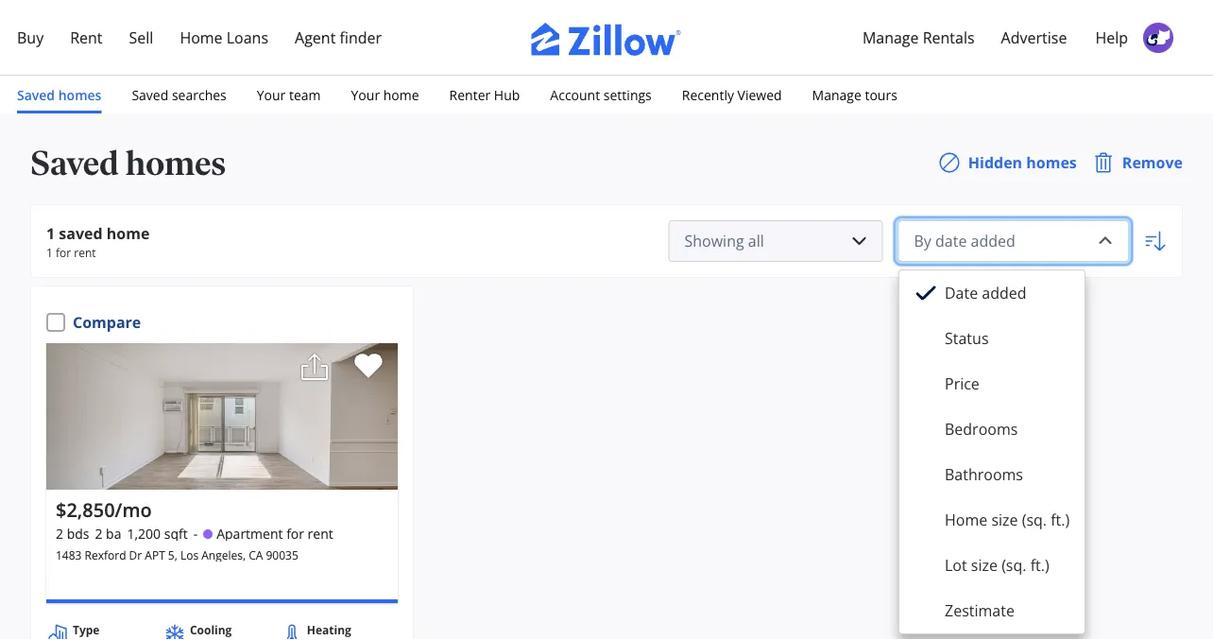 Task type: vqa. For each thing, say whether or not it's contained in the screenshot.
2nd VALLEY from right
no



Task type: locate. For each thing, give the bounding box(es) containing it.
rent
[[70, 27, 103, 47]]

saved inside "link"
[[17, 86, 55, 104]]

1 vertical spatial for
[[287, 524, 304, 542]]

1483 rexford dr apt 5, los angeles, ca 90035 image
[[46, 299, 398, 534]]

rent inside '1 saved home 1 for rent'
[[74, 244, 96, 260]]

your team
[[257, 86, 321, 104]]

zestimate
[[945, 600, 1015, 621]]

1 horizontal spatial home
[[945, 510, 988, 530]]

1 vertical spatial (sq.
[[1002, 555, 1027, 575]]

home up lot
[[945, 510, 988, 530]]

2 horizontal spatial homes
[[1027, 152, 1078, 173]]

0 vertical spatial rent
[[74, 244, 96, 260]]

1 horizontal spatial manage
[[863, 27, 919, 47]]

homes down "saved searches"
[[126, 142, 226, 183]]

0 vertical spatial size
[[992, 510, 1019, 530]]

home left renter
[[384, 86, 419, 104]]

renter hub
[[450, 86, 520, 104]]

(sq. for home size (sq. ft.)
[[1023, 510, 1048, 530]]

help
[[1096, 27, 1129, 47]]

your down finder
[[351, 86, 380, 104]]

for up 90035
[[287, 524, 304, 542]]

ft.)
[[1052, 510, 1070, 530], [1031, 555, 1050, 575]]

90035
[[266, 547, 299, 563]]

viewed
[[738, 86, 782, 104]]

recently viewed link
[[682, 83, 782, 106]]

home image
[[25, 99, 66, 141]]

home inside '1 saved home 1 for rent'
[[107, 223, 150, 243]]

0 vertical spatial for
[[56, 244, 71, 260]]

apartment
[[217, 524, 283, 542]]

your
[[257, 86, 286, 104], [351, 86, 380, 104]]

0 vertical spatial 1
[[46, 223, 55, 243]]

1 horizontal spatial 2
[[95, 524, 103, 542]]

homes right hidden
[[1027, 152, 1078, 173]]

home for home loans
[[180, 27, 223, 47]]

team
[[289, 86, 321, 104]]

saved down buy link
[[17, 86, 55, 104]]

saved homes
[[17, 86, 102, 104], [30, 142, 226, 183]]

0 vertical spatial home
[[180, 27, 223, 47]]

saved
[[17, 86, 55, 104], [132, 86, 169, 104], [30, 142, 119, 183]]

1 up compare option
[[46, 244, 53, 260]]

saved left searches at the left top
[[132, 86, 169, 104]]

1483 rexford dr apt 5, los angeles, ca 90035
[[56, 547, 299, 563]]

size right lot
[[972, 555, 998, 575]]

remove
[[1123, 152, 1184, 173]]

1 vertical spatial 1
[[46, 244, 53, 260]]

lot
[[945, 555, 968, 575]]

manage for manage rentals
[[863, 27, 919, 47]]

renter hub link
[[450, 83, 520, 106]]

chevron right image
[[258, 190, 280, 212]]

1,200
[[127, 524, 161, 542]]

rexford
[[85, 547, 126, 563]]

manage
[[863, 27, 919, 47], [813, 86, 862, 104]]

home size (sq. ft.)
[[945, 510, 1070, 530]]

1 2 from the left
[[56, 524, 63, 542]]

1483
[[56, 547, 82, 563]]

buy link
[[4, 16, 57, 60]]

1483 rexford dr apt 5, los angeles, ca 90035 link
[[56, 547, 389, 563]]

1 vertical spatial ft.)
[[1031, 555, 1050, 575]]

ft.) for home size (sq. ft.)
[[1052, 510, 1070, 530]]

date added
[[945, 283, 1027, 303]]

saved homes up '1 saved home 1 for rent'
[[30, 142, 226, 183]]

your profile default icon image
[[1144, 23, 1174, 53]]

manage left tours
[[813, 86, 862, 104]]

5,
[[168, 547, 178, 563]]

ba
[[106, 524, 121, 542]]

size for home
[[992, 510, 1019, 530]]

your for your home
[[351, 86, 380, 104]]

1
[[46, 223, 55, 243], [46, 244, 53, 260]]

2 bds 2 ba 1,200 sqft
[[56, 524, 188, 542]]

your left team
[[257, 86, 286, 104]]

(sq. down home size (sq. ft.)
[[1002, 555, 1027, 575]]

bds
[[67, 524, 89, 542]]

1 horizontal spatial home
[[384, 86, 419, 104]]

saved homes down rent link
[[17, 86, 102, 104]]

0 horizontal spatial 2
[[56, 524, 63, 542]]

0 horizontal spatial rent
[[74, 244, 96, 260]]

los
[[181, 547, 199, 563]]

1 your from the left
[[257, 86, 286, 104]]

2 left bds
[[56, 524, 63, 542]]

0 horizontal spatial manage
[[813, 86, 862, 104]]

1 horizontal spatial ft.)
[[1052, 510, 1070, 530]]

1 1 from the top
[[46, 223, 55, 243]]

1 left saved
[[46, 223, 55, 243]]

rent down saved
[[74, 244, 96, 260]]

tours
[[865, 86, 898, 104]]

home right saved
[[107, 223, 150, 243]]

1 vertical spatial size
[[972, 555, 998, 575]]

2
[[56, 524, 63, 542], [95, 524, 103, 542]]

rent
[[74, 244, 96, 260], [308, 524, 334, 542]]

manage left rentals
[[863, 27, 919, 47]]

homes inside saved homes "link"
[[58, 86, 102, 104]]

for down saved
[[56, 244, 71, 260]]

agent finder
[[295, 27, 382, 47]]

rent link
[[57, 16, 116, 60]]

0 vertical spatial ft.)
[[1052, 510, 1070, 530]]

1 horizontal spatial your
[[351, 86, 380, 104]]

home left loans on the top
[[180, 27, 223, 47]]

unsave this home image
[[353, 352, 385, 384]]

0 vertical spatial manage
[[863, 27, 919, 47]]

saved inside 'link'
[[132, 86, 169, 104]]

(sq.
[[1023, 510, 1048, 530], [1002, 555, 1027, 575]]

cooling image
[[163, 623, 186, 640]]

saved searches link
[[132, 83, 227, 106]]

saved down home icon
[[30, 142, 119, 183]]

1 vertical spatial home
[[945, 510, 988, 530]]

0 vertical spatial home
[[384, 86, 419, 104]]

0 horizontal spatial home
[[107, 223, 150, 243]]

manage inside main navigation
[[863, 27, 919, 47]]

1 horizontal spatial rent
[[308, 524, 334, 542]]

0 horizontal spatial your
[[257, 86, 286, 104]]

1 vertical spatial manage
[[813, 86, 862, 104]]

agent finder link
[[282, 16, 395, 60]]

recently viewed
[[682, 86, 782, 104]]

compare
[[73, 312, 141, 332]]

1 vertical spatial rent
[[308, 524, 334, 542]]

1 vertical spatial saved homes
[[30, 142, 226, 183]]

0 horizontal spatial ft.)
[[1031, 555, 1050, 575]]

manage tours
[[813, 86, 898, 104]]

rentals
[[923, 27, 975, 47]]

(sq. up lot size (sq. ft.)
[[1023, 510, 1048, 530]]

home
[[384, 86, 419, 104], [107, 223, 150, 243]]

size
[[992, 510, 1019, 530], [972, 555, 998, 575]]

buy
[[17, 27, 44, 47]]

your for your team
[[257, 86, 286, 104]]

0 horizontal spatial for
[[56, 244, 71, 260]]

manage rentals
[[863, 27, 975, 47]]

2 your from the left
[[351, 86, 380, 104]]

homes
[[58, 86, 102, 104], [126, 142, 226, 183], [1027, 152, 1078, 173]]

hidden homes
[[969, 152, 1078, 173]]

homes down rent link
[[58, 86, 102, 104]]

0 horizontal spatial home
[[180, 27, 223, 47]]

0 vertical spatial (sq.
[[1023, 510, 1048, 530]]

ft.) for lot size (sq. ft.)
[[1031, 555, 1050, 575]]

0 horizontal spatial homes
[[58, 86, 102, 104]]

home loans link
[[167, 16, 282, 60]]

rent right apartment
[[308, 524, 334, 542]]

1 horizontal spatial for
[[287, 524, 304, 542]]

By date added text field
[[915, 226, 1083, 256]]

help link
[[1083, 16, 1142, 60]]

for
[[56, 244, 71, 260], [287, 524, 304, 542]]

list box containing date added
[[899, 269, 1086, 634]]

dr
[[129, 547, 142, 563]]

manage rentals link
[[850, 16, 989, 60]]

home inside main navigation
[[180, 27, 223, 47]]

$2,850/mo
[[56, 496, 152, 522]]

homes inside hidden homes link
[[1027, 152, 1078, 173]]

size up lot size (sq. ft.)
[[992, 510, 1019, 530]]

list box
[[899, 269, 1086, 634]]

bedrooms
[[945, 419, 1019, 439]]

main navigation
[[0, 0, 1214, 312]]

share this home image
[[300, 352, 330, 382]]

home for home size (sq. ft.)
[[945, 510, 988, 530]]

1 vertical spatial home
[[107, 223, 150, 243]]

home
[[180, 27, 223, 47], [945, 510, 988, 530]]

sell link
[[116, 16, 167, 60]]

2 left ba
[[95, 524, 103, 542]]



Task type: describe. For each thing, give the bounding box(es) containing it.
for inside '1 saved home 1 for rent'
[[56, 244, 71, 260]]

hidden
[[969, 152, 1023, 173]]

1 horizontal spatial homes
[[126, 142, 226, 183]]

type image
[[46, 623, 69, 640]]

sell
[[129, 27, 154, 47]]

(sq. for lot size (sq. ft.)
[[1002, 555, 1027, 575]]

cooling
[[190, 622, 232, 638]]

advertise
[[1002, 27, 1068, 47]]

added
[[983, 283, 1027, 303]]

unsave this home button
[[339, 343, 392, 395]]

Compare checkbox
[[46, 313, 65, 332]]

home loans
[[180, 27, 269, 47]]

hidden homes link
[[939, 151, 1078, 174]]

price
[[945, 373, 980, 394]]

zillow logo image
[[531, 23, 683, 56]]

-
[[194, 524, 198, 542]]

saved for saved homes "link"
[[17, 86, 55, 104]]

date added option
[[900, 270, 1086, 316]]

2 1 from the top
[[46, 244, 53, 260]]

heating
[[307, 622, 352, 638]]

sort descending image
[[1145, 230, 1168, 252]]

advertise link
[[989, 16, 1081, 60]]

1 saved home 1 for rent
[[46, 223, 150, 260]]

ca
[[249, 547, 263, 563]]

manage tours link
[[813, 83, 898, 106]]

recently
[[682, 86, 735, 104]]

2 2 from the left
[[95, 524, 103, 542]]

bathrooms
[[945, 464, 1024, 485]]

loans
[[227, 27, 269, 47]]

finder
[[340, 27, 382, 47]]

saved searches
[[132, 86, 227, 104]]

your team link
[[257, 83, 321, 106]]

remove button
[[1093, 151, 1184, 174]]

account settings
[[551, 86, 652, 104]]

your home
[[351, 86, 419, 104]]

hub
[[494, 86, 520, 104]]

heating image
[[281, 623, 303, 640]]

settings
[[604, 86, 652, 104]]

0 vertical spatial saved homes
[[17, 86, 102, 104]]

saved for saved searches 'link'
[[132, 86, 169, 104]]

renter
[[450, 86, 491, 104]]

saved
[[59, 223, 103, 243]]

your home link
[[351, 83, 419, 106]]

angeles,
[[202, 547, 246, 563]]

manage for manage tours
[[813, 86, 862, 104]]

account settings link
[[551, 83, 652, 106]]

status
[[945, 328, 989, 348]]

searches
[[172, 86, 227, 104]]

date
[[945, 283, 979, 303]]

saved homes link
[[17, 83, 102, 106]]

size for lot
[[972, 555, 998, 575]]

lot size (sq. ft.)
[[945, 555, 1050, 575]]

sqft
[[164, 524, 188, 542]]

for rent image
[[203, 529, 213, 542]]

account
[[551, 86, 601, 104]]

apartment for rent
[[217, 524, 334, 542]]

agent
[[295, 27, 336, 47]]

apt
[[145, 547, 165, 563]]

type
[[73, 622, 100, 638]]



